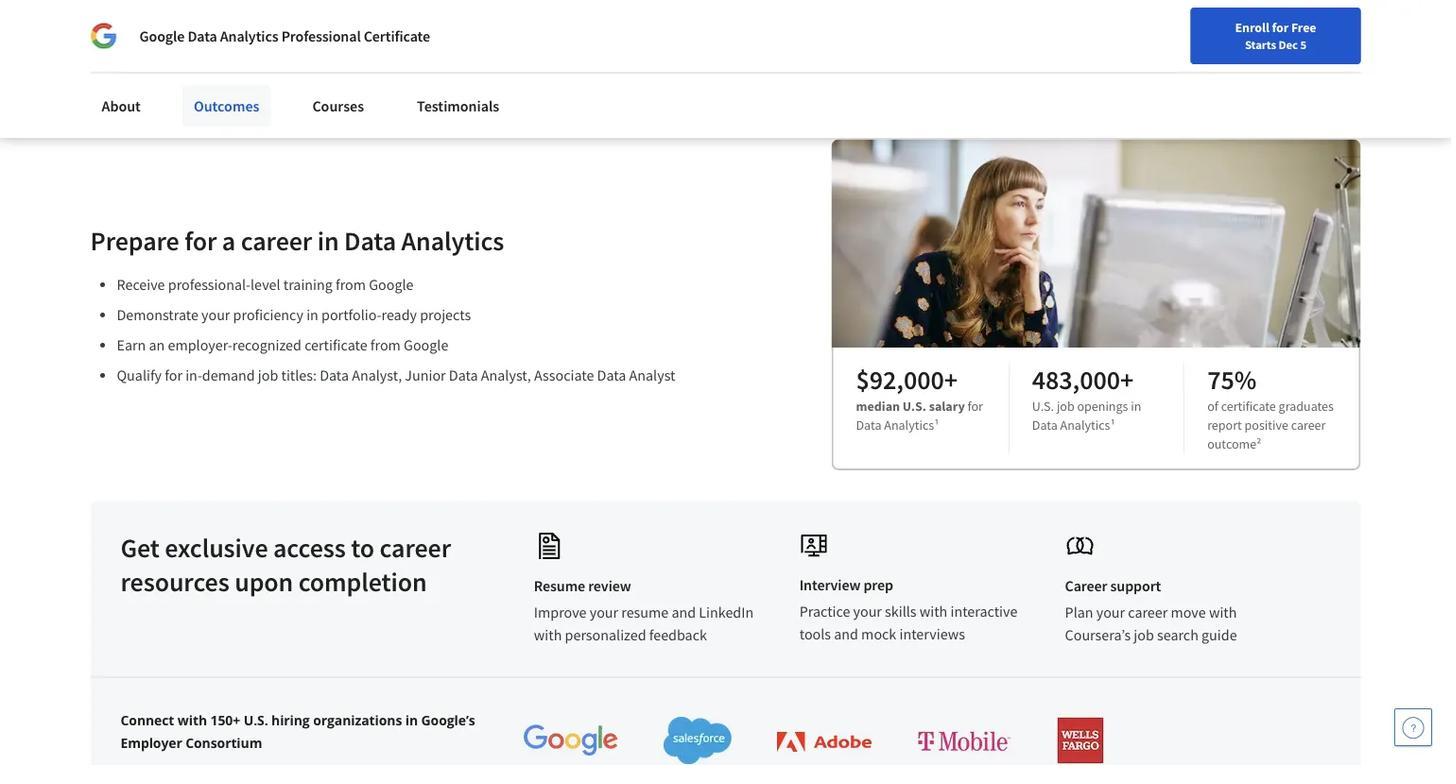 Task type: vqa. For each thing, say whether or not it's contained in the screenshot.
with in the connect with 150+ u.s. hiring organizations in google's employer consortium
yes



Task type: locate. For each thing, give the bounding box(es) containing it.
job inside 483,000 + u.s. job openings in data analytics
[[1057, 398, 1075, 415]]

¹
[[934, 417, 939, 434], [1110, 417, 1115, 434]]

1 vertical spatial certificate
[[1221, 398, 1276, 415]]

analyst, left associate
[[481, 366, 531, 385]]

0 horizontal spatial u.s.
[[244, 712, 268, 730]]

access
[[273, 532, 346, 565]]

consortium
[[186, 735, 262, 753]]

u.s.
[[903, 398, 926, 415], [1032, 398, 1054, 415], [244, 712, 268, 730]]

for left in-
[[165, 366, 182, 385]]

and inside interview prep practice your skills with interactive tools and mock interviews
[[834, 625, 858, 644]]

in right openings
[[1131, 398, 1141, 415]]

+
[[944, 364, 958, 397], [1120, 364, 1134, 397]]

certificate
[[305, 336, 367, 355], [1221, 398, 1276, 415]]

certificate inside '75% of certificate graduates report positive career outcome'
[[1221, 398, 1276, 415]]

0 vertical spatial certificate
[[305, 336, 367, 355]]

1 horizontal spatial job
[[1057, 398, 1075, 415]]

0 horizontal spatial from
[[336, 275, 366, 294]]

career down graduates
[[1291, 417, 1326, 434]]

483,000 + u.s. job openings in data analytics
[[1032, 364, 1141, 434]]

75%
[[1207, 364, 1257, 397]]

your up mock
[[853, 603, 882, 622]]

a
[[222, 225, 236, 258]]

your
[[201, 306, 230, 325], [853, 603, 882, 622], [590, 604, 618, 623], [1096, 604, 1125, 623]]

prepare
[[90, 225, 179, 258]]

qualify
[[117, 366, 162, 385]]

google's
[[421, 712, 475, 730]]

search
[[1157, 626, 1199, 645]]

1 vertical spatial and
[[834, 625, 858, 644]]

career inside '75% of certificate graduates report positive career outcome'
[[1291, 417, 1326, 434]]

u.s. down 483,000
[[1032, 398, 1054, 415]]

1 horizontal spatial certificate
[[1221, 398, 1276, 415]]

support
[[1110, 577, 1161, 596]]

0 horizontal spatial analyst,
[[352, 366, 402, 385]]

and right tools
[[834, 625, 858, 644]]

analyst,
[[352, 366, 402, 385], [481, 366, 531, 385]]

in left google's
[[405, 712, 418, 730]]

with down improve in the bottom of the page
[[534, 626, 562, 645]]

with inside interview prep practice your skills with interactive tools and mock interviews
[[920, 603, 948, 622]]

skills
[[885, 603, 917, 622]]

0 horizontal spatial and
[[672, 604, 696, 623]]

google data analytics professional certificate
[[139, 26, 430, 45]]

+ inside 483,000 + u.s. job openings in data analytics
[[1120, 364, 1134, 397]]

review
[[588, 577, 631, 596]]

your inside 'resume review improve your resume and linkedin with personalized feedback'
[[590, 604, 618, 623]]

mock
[[861, 625, 897, 644]]

linkedin
[[699, 604, 754, 623]]

²
[[1257, 436, 1261, 453]]

+ inside $92,000 + median u.s. salary
[[944, 364, 958, 397]]

learn more about coursera for business link
[[121, 28, 383, 47]]

demonstrate your proficiency in portfolio-ready projects
[[117, 306, 471, 325]]

tools
[[800, 625, 831, 644]]

report
[[1207, 417, 1242, 434]]

2 horizontal spatial job
[[1134, 626, 1154, 645]]

job down recognized
[[258, 366, 278, 385]]

your inside interview prep practice your skills with interactive tools and mock interviews
[[853, 603, 882, 622]]

u.s. down $92,000
[[903, 398, 926, 415]]

data
[[188, 26, 217, 45], [344, 225, 396, 258], [320, 366, 349, 385], [449, 366, 478, 385], [597, 366, 626, 385], [856, 417, 882, 434], [1032, 417, 1058, 434]]

1 vertical spatial google
[[369, 275, 414, 294]]

your up coursera's
[[1096, 604, 1125, 623]]

about link
[[90, 85, 152, 127]]

for for career
[[185, 225, 217, 258]]

1 horizontal spatial and
[[834, 625, 858, 644]]

1 horizontal spatial analyst,
[[481, 366, 531, 385]]

1 horizontal spatial +
[[1120, 364, 1134, 397]]

None search field
[[269, 12, 685, 50]]

earn an employer-recognized certificate from google
[[117, 336, 448, 355]]

completion
[[298, 566, 427, 599]]

u.s. inside connect with 150+ u.s. hiring organizations in google's employer consortium
[[244, 712, 268, 730]]

0 horizontal spatial ¹
[[934, 417, 939, 434]]

for inside for data analytics
[[968, 398, 983, 415]]

titles:
[[281, 366, 317, 385]]

career down support on the right of the page
[[1128, 604, 1168, 623]]

menu item
[[1054, 19, 1176, 80]]

adobe partner logo image
[[777, 733, 872, 753]]

in inside connect with 150+ u.s. hiring organizations in google's employer consortium
[[405, 712, 418, 730]]

outcomes
[[194, 96, 259, 115]]

2 + from the left
[[1120, 364, 1134, 397]]

google left the about at the left top
[[139, 26, 185, 45]]

an
[[149, 336, 165, 355]]

google up junior
[[404, 336, 448, 355]]

guide
[[1202, 626, 1237, 645]]

1 vertical spatial from
[[370, 336, 401, 355]]

career inside the get exclusive access to career resources upon completion
[[380, 532, 451, 565]]

in-
[[185, 366, 202, 385]]

get
[[121, 532, 160, 565]]

with inside connect with 150+ u.s. hiring organizations in google's employer consortium
[[178, 712, 207, 730]]

professional
[[281, 26, 361, 45]]

analyst, left junior
[[352, 366, 402, 385]]

data right junior
[[449, 366, 478, 385]]

graduates
[[1279, 398, 1334, 415]]

get exclusive access to career resources upon completion
[[121, 532, 451, 599]]

1 horizontal spatial u.s.
[[903, 398, 926, 415]]

2 vertical spatial job
[[1134, 626, 1154, 645]]

employer
[[121, 735, 182, 753]]

for up "dec"
[[1272, 19, 1289, 36]]

google
[[139, 26, 185, 45], [369, 275, 414, 294], [404, 336, 448, 355]]

projects
[[420, 306, 471, 325]]

move
[[1171, 604, 1206, 623]]

1 + from the left
[[944, 364, 958, 397]]

1 horizontal spatial ¹
[[1110, 417, 1115, 434]]

data inside 483,000 + u.s. job openings in data analytics
[[1032, 417, 1058, 434]]

for inside enroll for free starts dec 5
[[1272, 19, 1289, 36]]

google up ready
[[369, 275, 414, 294]]

your for career support plan your career move with coursera's job search guide
[[1096, 604, 1125, 623]]

and up 'feedback' in the bottom left of the page
[[672, 604, 696, 623]]

career right the to
[[380, 532, 451, 565]]

your inside career support plan your career move with coursera's job search guide
[[1096, 604, 1125, 623]]

coursera image
[[23, 15, 143, 46]]

career
[[241, 225, 312, 258], [1291, 417, 1326, 434], [380, 532, 451, 565], [1128, 604, 1168, 623]]

with
[[920, 603, 948, 622], [1209, 604, 1237, 623], [534, 626, 562, 645], [178, 712, 207, 730]]

demonstrate
[[117, 306, 198, 325]]

0 vertical spatial and
[[672, 604, 696, 623]]

data left analyst
[[597, 366, 626, 385]]

level
[[251, 275, 280, 294]]

75% of certificate graduates report positive career outcome
[[1207, 364, 1334, 453]]

job left search
[[1134, 626, 1154, 645]]

coursera enterprise logos image
[[939, 0, 1317, 34]]

associate
[[534, 366, 594, 385]]

job inside career support plan your career move with coursera's job search guide
[[1134, 626, 1154, 645]]

1 ¹ from the left
[[934, 417, 939, 434]]

for
[[1272, 19, 1289, 36], [303, 28, 322, 47], [185, 225, 217, 258], [165, 366, 182, 385], [968, 398, 983, 415]]

+ up salary
[[944, 364, 958, 397]]

from up qualify for in-demand job titles: data analyst, junior data analyst, associate data analyst on the left of page
[[370, 336, 401, 355]]

0 vertical spatial job
[[258, 366, 278, 385]]

u.s. for with
[[244, 712, 268, 730]]

2 horizontal spatial u.s.
[[1032, 398, 1054, 415]]

of
[[1207, 398, 1219, 415]]

for data analytics
[[856, 398, 983, 434]]

hiring
[[271, 712, 310, 730]]

with up interviews
[[920, 603, 948, 622]]

0 horizontal spatial job
[[258, 366, 278, 385]]

for right salary
[[968, 398, 983, 415]]

for for demand
[[165, 366, 182, 385]]

data down 483,000
[[1032, 417, 1058, 434]]

0 horizontal spatial +
[[944, 364, 958, 397]]

1 vertical spatial job
[[1057, 398, 1075, 415]]

google partner logo image
[[524, 726, 618, 758]]

data down "median"
[[856, 417, 882, 434]]

in
[[317, 225, 339, 258], [306, 306, 318, 325], [1131, 398, 1141, 415], [405, 712, 418, 730]]

¹ down openings
[[1110, 417, 1115, 434]]

courses link
[[301, 85, 375, 127]]

with left 150+
[[178, 712, 207, 730]]

certificate
[[364, 26, 430, 45]]

salary
[[929, 398, 965, 415]]

certificate down portfolio-
[[305, 336, 367, 355]]

job down 483,000
[[1057, 398, 1075, 415]]

from
[[336, 275, 366, 294], [370, 336, 401, 355]]

connect
[[121, 712, 174, 730]]

1 horizontal spatial from
[[370, 336, 401, 355]]

2 vertical spatial google
[[404, 336, 448, 355]]

u.s. inside $92,000 + median u.s. salary
[[903, 398, 926, 415]]

from up portfolio-
[[336, 275, 366, 294]]

+ up openings
[[1120, 364, 1134, 397]]

your up personalized
[[590, 604, 618, 623]]

job
[[258, 366, 278, 385], [1057, 398, 1075, 415], [1134, 626, 1154, 645]]

interviews
[[900, 625, 965, 644]]

qualify for in-demand job titles: data analyst, junior data analyst, associate data analyst
[[117, 366, 675, 385]]

professional-
[[168, 275, 251, 294]]

data up portfolio-
[[344, 225, 396, 258]]

2 ¹ from the left
[[1110, 417, 1115, 434]]

0 vertical spatial google
[[139, 26, 185, 45]]

¹ down salary
[[934, 417, 939, 434]]

for left a
[[185, 225, 217, 258]]

certificate up 'positive'
[[1221, 398, 1276, 415]]

with up guide
[[1209, 604, 1237, 623]]

u.s. right 150+
[[244, 712, 268, 730]]

in down training
[[306, 306, 318, 325]]



Task type: describe. For each thing, give the bounding box(es) containing it.
connect with 150+ u.s. hiring organizations in google's employer consortium
[[121, 712, 475, 753]]

¹ for 483,000
[[1110, 417, 1115, 434]]

5
[[1300, 37, 1307, 52]]

your for interview prep practice your skills with interactive tools and mock interviews
[[853, 603, 882, 622]]

for for starts
[[1272, 19, 1289, 36]]

0 horizontal spatial certificate
[[305, 336, 367, 355]]

proficiency
[[233, 306, 303, 325]]

0 vertical spatial from
[[336, 275, 366, 294]]

resume review improve your resume and linkedin with personalized feedback
[[534, 577, 754, 645]]

resources
[[121, 566, 229, 599]]

prep
[[864, 576, 893, 595]]

analytics inside 483,000 + u.s. job openings in data analytics
[[1060, 417, 1110, 434]]

google image
[[90, 23, 117, 49]]

outcomes link
[[182, 85, 271, 127]]

2 analyst, from the left
[[481, 366, 531, 385]]

$92,000
[[856, 364, 944, 397]]

outcome
[[1207, 436, 1257, 453]]

business
[[325, 28, 383, 47]]

in up training
[[317, 225, 339, 258]]

demand
[[202, 366, 255, 385]]

median
[[856, 398, 900, 415]]

your for resume review improve your resume and linkedin with personalized feedback
[[590, 604, 618, 623]]

about
[[200, 28, 238, 47]]

about
[[102, 96, 141, 115]]

more
[[162, 28, 197, 47]]

ready
[[381, 306, 417, 325]]

practice
[[800, 603, 850, 622]]

+ for 483,000
[[1120, 364, 1134, 397]]

show notifications image
[[1196, 24, 1219, 46]]

positive
[[1245, 417, 1288, 434]]

upon
[[235, 566, 293, 599]]

receive professional-level training from google
[[117, 275, 414, 294]]

prepare for a career in data analytics
[[90, 225, 504, 258]]

in inside 483,000 + u.s. job openings in data analytics
[[1131, 398, 1141, 415]]

analytics inside for data analytics
[[884, 417, 934, 434]]

free
[[1291, 19, 1317, 36]]

learn
[[121, 28, 159, 47]]

earn
[[117, 336, 146, 355]]

with inside career support plan your career move with coursera's job search guide
[[1209, 604, 1237, 623]]

analyst
[[629, 366, 675, 385]]

¹ for $92,000
[[934, 417, 939, 434]]

coursera
[[241, 28, 300, 47]]

training
[[283, 275, 333, 294]]

testimonials
[[417, 96, 499, 115]]

your down professional- at top left
[[201, 306, 230, 325]]

for left business
[[303, 28, 322, 47]]

data right the learn
[[188, 26, 217, 45]]

data inside for data analytics
[[856, 417, 882, 434]]

career support plan your career move with coursera's job search guide
[[1065, 577, 1237, 645]]

to
[[351, 532, 374, 565]]

career up the "level"
[[241, 225, 312, 258]]

and inside 'resume review improve your resume and linkedin with personalized feedback'
[[672, 604, 696, 623]]

starts
[[1245, 37, 1276, 52]]

improve
[[534, 604, 587, 623]]

u.s. inside 483,000 + u.s. job openings in data analytics
[[1032, 398, 1054, 415]]

150+
[[210, 712, 240, 730]]

personalized
[[565, 626, 646, 645]]

resume
[[621, 604, 669, 623]]

feedback
[[649, 626, 707, 645]]

interview
[[800, 576, 861, 595]]

receive
[[117, 275, 165, 294]]

openings
[[1077, 398, 1128, 415]]

employer-
[[168, 336, 232, 355]]

483,000
[[1032, 364, 1120, 397]]

plan
[[1065, 604, 1093, 623]]

with inside 'resume review improve your resume and linkedin with personalized feedback'
[[534, 626, 562, 645]]

enroll
[[1235, 19, 1270, 36]]

courses
[[312, 96, 364, 115]]

1 analyst, from the left
[[352, 366, 402, 385]]

u.s. for +
[[903, 398, 926, 415]]

help center image
[[1402, 717, 1425, 739]]

resume
[[534, 577, 585, 596]]

+ for $92,000
[[944, 364, 958, 397]]

recognized
[[232, 336, 302, 355]]

portfolio-
[[321, 306, 381, 325]]

organizations
[[313, 712, 402, 730]]

career inside career support plan your career move with coursera's job search guide
[[1128, 604, 1168, 623]]

salesforce partner logo image
[[664, 718, 732, 765]]

coursera's
[[1065, 626, 1131, 645]]

learn more about coursera for business
[[121, 28, 383, 47]]

enroll for free starts dec 5
[[1235, 19, 1317, 52]]

exclusive
[[165, 532, 268, 565]]

testimonials link
[[406, 85, 511, 127]]

interview prep practice your skills with interactive tools and mock interviews
[[800, 576, 1018, 644]]

interactive
[[951, 603, 1018, 622]]

junior
[[405, 366, 446, 385]]

data right titles:
[[320, 366, 349, 385]]



